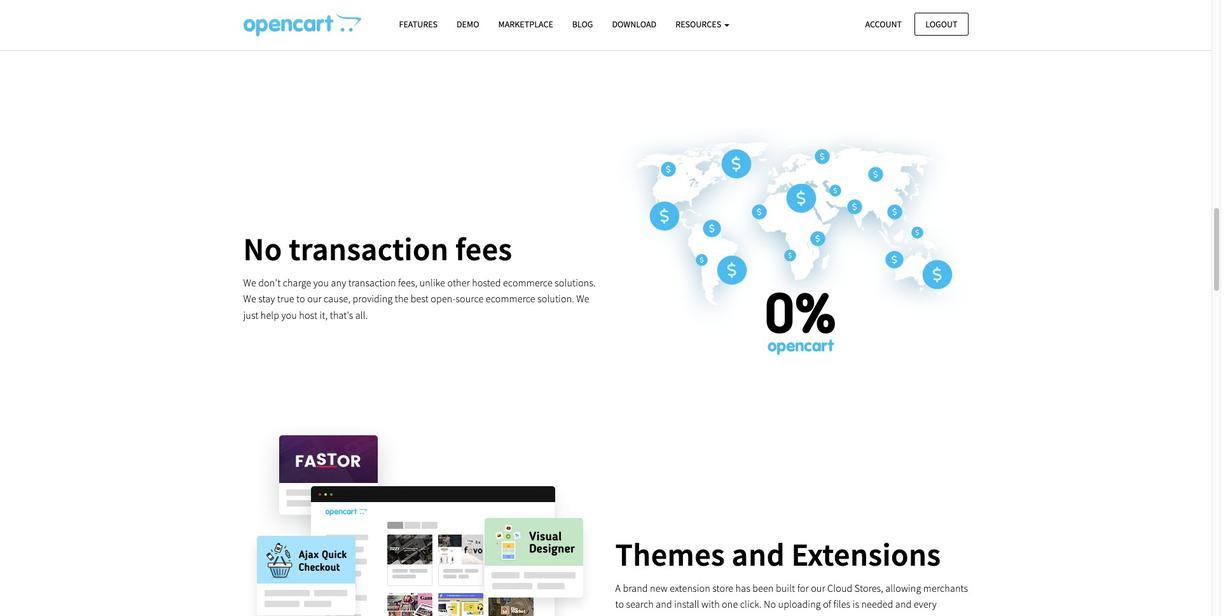 Task type: describe. For each thing, give the bounding box(es) containing it.
resources
[[676, 18, 724, 30]]

unlike
[[420, 276, 446, 289]]

cause,
[[324, 292, 351, 305]]

1 vertical spatial ecommerce
[[486, 292, 536, 305]]

open-
[[431, 292, 456, 305]]

of
[[824, 598, 832, 611]]

we up just
[[243, 292, 256, 305]]

no transaction fees
[[243, 229, 513, 269]]

the inside 'we don't charge you any transaction fees, unlike other hosted ecommerce solutions. we stay true to our cause, providing the best open-source ecommerce solution. we just help you host it, that's all.'
[[395, 292, 409, 305]]

account
[[866, 18, 902, 30]]

goes
[[658, 614, 678, 616]]

allowing
[[886, 582, 922, 594]]

providing
[[353, 292, 393, 305]]

download link
[[603, 13, 666, 36]]

stay
[[259, 292, 275, 305]]

stores,
[[855, 582, 884, 594]]

through
[[680, 614, 714, 616]]

themes
[[616, 535, 726, 575]]

verification
[[723, 614, 770, 616]]

store
[[713, 582, 734, 594]]

download
[[613, 18, 657, 30]]

opencart cloud image
[[243, 13, 361, 36]]

before
[[796, 614, 824, 616]]

host
[[299, 309, 318, 321]]

2 horizontal spatial and
[[896, 598, 912, 611]]

marketplace
[[499, 18, 554, 30]]

the inside a brand new extension store has been built for our cloud stores, allowing merchants to search and install with one click. no uploading of files is needed and every extension goes through a verification stage before reaching the cloud.
[[864, 614, 878, 616]]

a
[[716, 614, 721, 616]]

a brand new extension store has been built for our cloud stores, allowing merchants to search and install with one click. no uploading of files is needed and every extension goes through a verification stage before reaching the cloud.
[[616, 582, 969, 616]]

that's
[[330, 309, 354, 321]]

marketplace link
[[489, 13, 563, 36]]

with
[[702, 598, 720, 611]]

cloud
[[828, 582, 853, 594]]

0 vertical spatial no
[[243, 229, 282, 269]]

solutions.
[[555, 276, 596, 289]]

been
[[753, 582, 774, 594]]

0 vertical spatial ecommerce
[[503, 276, 553, 289]]

merchants
[[924, 582, 969, 594]]

don't
[[259, 276, 281, 289]]

resources link
[[666, 13, 739, 36]]

we down solutions.
[[577, 292, 590, 305]]

fees
[[456, 229, 513, 269]]

we left don't
[[243, 276, 256, 289]]

has
[[736, 582, 751, 594]]

true
[[277, 292, 295, 305]]

0 vertical spatial you
[[314, 276, 329, 289]]

to inside 'we don't charge you any transaction fees, unlike other hosted ecommerce solutions. we stay true to our cause, providing the best open-source ecommerce solution. we just help you host it, that's all.'
[[297, 292, 305, 305]]

0 vertical spatial extension
[[670, 582, 711, 594]]

blog link
[[563, 13, 603, 36]]

built
[[776, 582, 796, 594]]



Task type: vqa. For each thing, say whether or not it's contained in the screenshot.
Resources link
yes



Task type: locate. For each thing, give the bounding box(es) containing it.
0 horizontal spatial and
[[656, 598, 673, 611]]

for
[[798, 582, 809, 594]]

themes and extensions
[[616, 535, 942, 575]]

you left any
[[314, 276, 329, 289]]

our up host
[[307, 292, 322, 305]]

1 horizontal spatial to
[[616, 598, 624, 611]]

transaction
[[289, 229, 449, 269], [349, 276, 396, 289]]

new
[[650, 582, 668, 594]]

extension up install
[[670, 582, 711, 594]]

help
[[261, 309, 279, 321]]

account link
[[855, 12, 913, 36]]

transaction up 'providing'
[[349, 276, 396, 289]]

to down a
[[616, 598, 624, 611]]

our right for
[[812, 582, 826, 594]]

any
[[331, 276, 346, 289]]

extensions
[[792, 535, 942, 575]]

to
[[297, 292, 305, 305], [616, 598, 624, 611]]

1 horizontal spatial our
[[812, 582, 826, 594]]

you down true
[[282, 309, 297, 321]]

1 vertical spatial no
[[764, 598, 777, 611]]

0 vertical spatial our
[[307, 292, 322, 305]]

hosted
[[472, 276, 501, 289]]

0 horizontal spatial extension
[[616, 614, 656, 616]]

a
[[616, 582, 621, 594]]

1 horizontal spatial extension
[[670, 582, 711, 594]]

our
[[307, 292, 322, 305], [812, 582, 826, 594]]

just
[[243, 309, 259, 321]]

1 vertical spatial transaction
[[349, 276, 396, 289]]

1 horizontal spatial the
[[864, 614, 878, 616]]

needed
[[862, 598, 894, 611]]

one
[[722, 598, 739, 611]]

no up stage
[[764, 598, 777, 611]]

1 horizontal spatial no
[[764, 598, 777, 611]]

and up been
[[732, 535, 785, 575]]

features link
[[390, 13, 447, 36]]

extension
[[670, 582, 711, 594], [616, 614, 656, 616]]

0 vertical spatial the
[[395, 292, 409, 305]]

0 vertical spatial transaction
[[289, 229, 449, 269]]

0 horizontal spatial no
[[243, 229, 282, 269]]

1 vertical spatial the
[[864, 614, 878, 616]]

our inside 'we don't charge you any transaction fees, unlike other hosted ecommerce solutions. we stay true to our cause, providing the best open-source ecommerce solution. we just help you host it, that's all.'
[[307, 292, 322, 305]]

is
[[853, 598, 860, 611]]

the
[[395, 292, 409, 305], [864, 614, 878, 616]]

it,
[[320, 309, 328, 321]]

to right true
[[297, 292, 305, 305]]

features
[[399, 18, 438, 30]]

to inside a brand new extension store has been built for our cloud stores, allowing merchants to search and install with one click. no uploading of files is needed and every extension goes through a verification stage before reaching the cloud.
[[616, 598, 624, 611]]

logout link
[[915, 12, 969, 36]]

uploading
[[779, 598, 821, 611]]

1 vertical spatial to
[[616, 598, 624, 611]]

solution.
[[538, 292, 575, 305]]

fees,
[[398, 276, 418, 289]]

the down needed
[[864, 614, 878, 616]]

stage
[[772, 614, 794, 616]]

demo link
[[447, 13, 489, 36]]

files
[[834, 598, 851, 611]]

and up goes
[[656, 598, 673, 611]]

other
[[448, 276, 470, 289]]

all.
[[356, 309, 368, 321]]

0 horizontal spatial the
[[395, 292, 409, 305]]

best
[[411, 292, 429, 305]]

1 horizontal spatial and
[[732, 535, 785, 575]]

blog
[[573, 18, 593, 30]]

transaction inside 'we don't charge you any transaction fees, unlike other hosted ecommerce solutions. we stay true to our cause, providing the best open-source ecommerce solution. we just help you host it, that's all.'
[[349, 276, 396, 289]]

our inside a brand new extension store has been built for our cloud stores, allowing merchants to search and install with one click. no uploading of files is needed and every extension goes through a verification stage before reaching the cloud.
[[812, 582, 826, 594]]

cloud.
[[880, 614, 906, 616]]

1 vertical spatial extension
[[616, 614, 656, 616]]

you
[[314, 276, 329, 289], [282, 309, 297, 321]]

and
[[732, 535, 785, 575], [656, 598, 673, 611], [896, 598, 912, 611]]

search
[[627, 598, 654, 611]]

we
[[243, 276, 256, 289], [243, 292, 256, 305], [577, 292, 590, 305]]

no
[[243, 229, 282, 269], [764, 598, 777, 611]]

ecommerce down hosted
[[486, 292, 536, 305]]

1 horizontal spatial you
[[314, 276, 329, 289]]

brand
[[623, 582, 648, 594]]

ecommerce up solution. on the top left of page
[[503, 276, 553, 289]]

ecommerce
[[503, 276, 553, 289], [486, 292, 536, 305]]

charge
[[283, 276, 311, 289]]

no up don't
[[243, 229, 282, 269]]

install
[[675, 598, 700, 611]]

0 horizontal spatial you
[[282, 309, 297, 321]]

reaching
[[826, 614, 862, 616]]

extension down search
[[616, 614, 656, 616]]

logout
[[926, 18, 958, 30]]

no inside a brand new extension store has been built for our cloud stores, allowing merchants to search and install with one click. no uploading of files is needed and every extension goes through a verification stage before reaching the cloud.
[[764, 598, 777, 611]]

demo
[[457, 18, 480, 30]]

transaction up any
[[289, 229, 449, 269]]

source
[[456, 292, 484, 305]]

we don't charge you any transaction fees, unlike other hosted ecommerce solutions. we stay true to our cause, providing the best open-source ecommerce solution. we just help you host it, that's all.
[[243, 276, 596, 321]]

1 vertical spatial our
[[812, 582, 826, 594]]

1 vertical spatial you
[[282, 309, 297, 321]]

the down fees,
[[395, 292, 409, 305]]

click.
[[741, 598, 762, 611]]

and up the cloud.
[[896, 598, 912, 611]]

0 horizontal spatial to
[[297, 292, 305, 305]]

0 horizontal spatial our
[[307, 292, 322, 305]]

every
[[914, 598, 937, 611]]

0 vertical spatial to
[[297, 292, 305, 305]]



